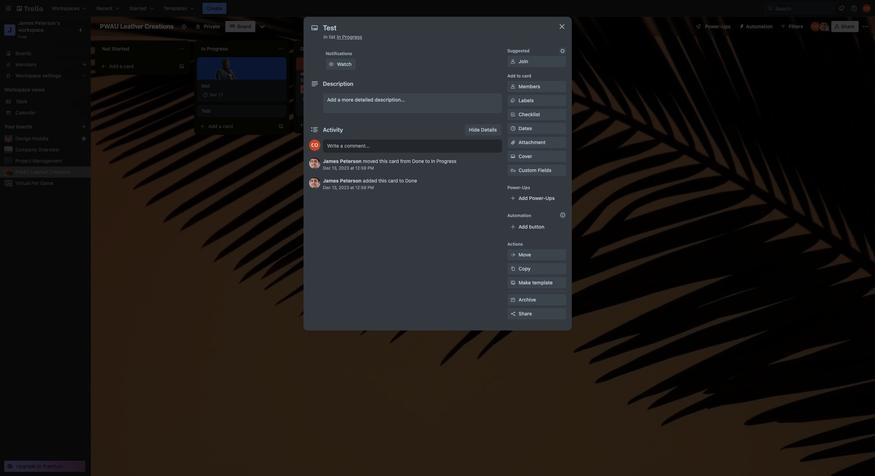 Task type: vqa. For each thing, say whether or not it's contained in the screenshot.
A within "LINK"
yes



Task type: describe. For each thing, give the bounding box(es) containing it.
labels
[[519, 98, 534, 103]]

add inside button
[[519, 224, 528, 230]]

create
[[207, 5, 222, 11]]

custom fields button
[[508, 167, 567, 174]]

move link
[[508, 250, 567, 261]]

1 horizontal spatial mar
[[363, 87, 370, 92]]

dec 13, 2023 at 12:59 pm link for added this card to done
[[323, 185, 374, 191]]

Search field
[[774, 3, 835, 14]]

0
[[333, 97, 335, 102]]

james for moved
[[323, 158, 339, 164]]

upgrade
[[16, 464, 36, 470]]

Dec 18, 2023 - Mar 1 checkbox
[[324, 85, 375, 94]]

make template
[[519, 280, 553, 286]]

test
[[201, 108, 211, 114]]

search image
[[768, 6, 774, 11]]

views
[[31, 87, 45, 93]]

0 horizontal spatial share button
[[508, 309, 567, 320]]

in inside james peterson moved this card from done to in progress dec 13, 2023 at 12:59 pm
[[432, 158, 436, 164]]

2 horizontal spatial add a card button
[[297, 120, 375, 131]]

from
[[401, 158, 411, 164]]

0 vertical spatial james peterson (jamespeterson93) image
[[820, 22, 830, 31]]

1 vertical spatial automation
[[508, 213, 532, 219]]

james peterson (jamespeterson93) image for 2023
[[309, 178, 320, 189]]

add button
[[519, 224, 545, 230]]

notifications
[[326, 51, 352, 56]]

share for the left "share" button
[[519, 311, 532, 317]]

copy link
[[508, 264, 567, 275]]

ups inside add power-ups link
[[546, 195, 555, 201]]

hide details link
[[465, 124, 502, 136]]

0 vertical spatial members
[[15, 62, 37, 67]]

0 horizontal spatial progress
[[343, 34, 363, 40]]

2023 inside "james peterson added this card to done dec 13, 2023 at 12:59 pm"
[[339, 185, 349, 191]]

added
[[363, 178, 377, 184]]

james peterson (jamespeterson93) image for progress
[[309, 158, 320, 169]]

add a card button for create from template… image
[[197, 121, 276, 132]]

detailed
[[355, 97, 374, 103]]

power-ups button
[[692, 21, 736, 32]]

add a card for add a card 'button' for create from template… icon at the left of page
[[109, 63, 134, 69]]

create from template… image
[[278, 124, 284, 129]]

to right upgrade at the bottom left of page
[[37, 464, 42, 470]]

3
[[337, 97, 339, 102]]

source vegan leather link
[[301, 77, 382, 84]]

star or unstar board image
[[182, 24, 187, 29]]

mar 27
[[210, 92, 223, 98]]

creations inside 'board name' "text field"
[[145, 23, 174, 30]]

progress inside james peterson moved this card from done to in progress dec 13, 2023 at 12:59 pm
[[437, 158, 457, 164]]

add a more detailed description…
[[327, 97, 405, 103]]

james peterson's workspace link
[[18, 20, 61, 33]]

hide details
[[469, 127, 497, 133]]

watch
[[337, 61, 352, 67]]

board link
[[226, 21, 255, 32]]

private
[[204, 23, 220, 29]]

pwau inside 'link'
[[15, 169, 30, 175]]

custom fields
[[519, 167, 552, 173]]

checklist link
[[508, 109, 567, 120]]

button
[[530, 224, 545, 230]]

sourcing
[[301, 73, 319, 78]]

pwau leather creations inside 'link'
[[15, 169, 71, 175]]

sm image for make template
[[510, 280, 517, 287]]

1
[[371, 87, 373, 92]]

0 vertical spatial in
[[337, 34, 341, 40]]

j link
[[4, 24, 15, 36]]

18,
[[341, 87, 347, 92]]

description
[[323, 81, 354, 87]]

add to card
[[508, 73, 532, 79]]

upgrade to premium
[[16, 464, 63, 470]]

1 horizontal spatial share button
[[832, 21, 859, 32]]

filters button
[[779, 21, 806, 32]]

peterson's
[[35, 20, 60, 26]]

add button button
[[508, 222, 567, 233]]

creations inside 'link'
[[49, 169, 71, 175]]

make
[[519, 280, 531, 286]]

add power-ups link
[[508, 193, 567, 204]]

cover link
[[508, 151, 567, 162]]

add a card for add a card 'button' associated with create from template… image
[[208, 123, 233, 129]]

sm image for labels
[[510, 97, 517, 104]]

sm image for cover
[[510, 153, 517, 160]]

your boards with 5 items element
[[4, 123, 71, 131]]

pwau inside 'board name' "text field"
[[100, 23, 119, 30]]

0 vertical spatial christina overa (christinaovera) image
[[863, 4, 872, 13]]

dates
[[519, 126, 532, 131]]

cover
[[519, 153, 533, 159]]

virtual
[[15, 180, 30, 186]]

workspace
[[4, 87, 30, 93]]

moved
[[363, 158, 378, 164]]

dec inside james peterson moved this card from done to in progress dec 13, 2023 at 12:59 pm
[[323, 166, 331, 171]]

pm inside james peterson moved this card from done to in progress dec 13, 2023 at 12:59 pm
[[368, 166, 374, 171]]

pet
[[31, 180, 39, 186]]

dates button
[[508, 123, 567, 134]]

1 vertical spatial members link
[[508, 81, 567, 92]]

color: bold red, title: "sourcing" element
[[301, 73, 319, 78]]

in list in progress
[[324, 34, 363, 40]]

james peterson's workspace free
[[18, 20, 61, 40]]

add power-ups
[[519, 195, 555, 201]]

james peterson moved this card from done to in progress dec 13, 2023 at 12:59 pm
[[323, 158, 457, 171]]

0 horizontal spatial christina overa (christinaovera) image
[[375, 105, 383, 113]]

card inside "james peterson added this card to done dec 13, 2023 at 12:59 pm"
[[388, 178, 398, 184]]

starred icon image
[[81, 136, 87, 142]]

boards link
[[0, 48, 91, 59]]

archive link
[[508, 295, 567, 306]]

attachment
[[519, 140, 546, 145]]

1 vertical spatial mar
[[210, 92, 217, 98]]

actions
[[508, 242, 523, 247]]

sm image for archive
[[510, 297, 517, 304]]

/
[[335, 97, 337, 102]]

sm image for checklist
[[510, 111, 517, 118]]

suggested
[[508, 48, 530, 53]]

filters
[[789, 23, 804, 29]]

power- inside button
[[706, 23, 722, 29]]

peterson for added this card to done
[[340, 178, 362, 184]]

make template link
[[508, 278, 567, 289]]

workspace views
[[4, 87, 45, 93]]

labels link
[[508, 95, 567, 106]]

create from template… image
[[179, 64, 185, 69]]

primary element
[[0, 0, 876, 17]]

this for moved
[[380, 158, 388, 164]]

game
[[40, 180, 53, 186]]

virtual pet game
[[15, 180, 53, 186]]

0 / 3
[[333, 97, 339, 102]]

activity
[[323, 127, 343, 133]]

j
[[8, 26, 12, 34]]

workspace
[[18, 27, 44, 33]]

this for added
[[379, 178, 387, 184]]

automation inside button
[[747, 23, 773, 29]]

watch button
[[326, 59, 356, 70]]

test
[[201, 83, 210, 89]]

dec 13, 2023 at 12:59 pm link for moved this card from done to in progress
[[323, 166, 374, 171]]

boards
[[16, 124, 32, 130]]

checklist
[[519, 112, 541, 117]]

1 vertical spatial power-ups
[[508, 185, 531, 191]]

archive
[[519, 297, 536, 303]]



Task type: locate. For each thing, give the bounding box(es) containing it.
1 vertical spatial creations
[[49, 169, 71, 175]]

sm image for copy
[[510, 266, 517, 273]]

sm image down actions
[[510, 252, 517, 259]]

share left show menu image
[[842, 23, 855, 29]]

sourcing source vegan leather
[[301, 73, 349, 83]]

table link
[[15, 98, 87, 105]]

pwau leather creations inside 'board name' "text field"
[[100, 23, 174, 30]]

share button down 0 notifications icon
[[832, 21, 859, 32]]

add a card for add a card 'button' to the right
[[308, 122, 333, 128]]

0 vertical spatial 12:59
[[356, 166, 367, 171]]

fields
[[538, 167, 552, 173]]

power-ups inside button
[[706, 23, 731, 29]]

this right moved
[[380, 158, 388, 164]]

to inside "james peterson added this card to done dec 13, 2023 at 12:59 pm"
[[400, 178, 404, 184]]

1 vertical spatial members
[[519, 84, 541, 90]]

company
[[15, 147, 37, 153]]

1 vertical spatial james peterson (jamespeterson93) image
[[309, 158, 320, 169]]

0 vertical spatial at
[[351, 166, 354, 171]]

add board image
[[81, 124, 87, 130]]

sm image inside "copy" link
[[510, 266, 517, 273]]

0 vertical spatial power-ups
[[706, 23, 731, 29]]

13, inside "james peterson added this card to done dec 13, 2023 at 12:59 pm"
[[332, 185, 338, 191]]

move
[[519, 252, 532, 258]]

ups left automation button
[[722, 23, 731, 29]]

0 horizontal spatial leather
[[31, 169, 48, 175]]

card inside james peterson moved this card from done to in progress dec 13, 2023 at 12:59 pm
[[389, 158, 399, 164]]

create button
[[203, 3, 227, 14]]

0 horizontal spatial pwau leather creations
[[15, 169, 71, 175]]

0 horizontal spatial in
[[337, 34, 341, 40]]

sm image inside the cover link
[[510, 153, 517, 160]]

2 13, from the top
[[332, 185, 338, 191]]

details
[[481, 127, 497, 133]]

0 vertical spatial peterson
[[340, 158, 362, 164]]

at inside "james peterson added this card to done dec 13, 2023 at 12:59 pm"
[[351, 185, 354, 191]]

sm image for members
[[510, 83, 517, 90]]

1 vertical spatial pm
[[368, 185, 374, 191]]

0 vertical spatial members link
[[0, 59, 91, 70]]

1 horizontal spatial members
[[519, 84, 541, 90]]

0 horizontal spatial pwau
[[15, 169, 30, 175]]

this inside james peterson moved this card from done to in progress dec 13, 2023 at 12:59 pm
[[380, 158, 388, 164]]

1 vertical spatial power-
[[508, 185, 522, 191]]

0 vertical spatial share button
[[832, 21, 859, 32]]

project
[[15, 158, 31, 164]]

this
[[380, 158, 388, 164], [379, 178, 387, 184]]

christina overa (christinaovera) image
[[863, 4, 872, 13], [309, 140, 320, 151]]

pm inside "james peterson added this card to done dec 13, 2023 at 12:59 pm"
[[368, 185, 374, 191]]

boards
[[15, 50, 31, 56]]

1 horizontal spatial add a card
[[208, 123, 233, 129]]

0 vertical spatial christina overa (christinaovera) image
[[811, 22, 821, 31]]

2 at from the top
[[351, 185, 354, 191]]

2 peterson from the top
[[340, 178, 362, 184]]

members
[[15, 62, 37, 67], [519, 84, 541, 90]]

12:59 inside "james peterson added this card to done dec 13, 2023 at 12:59 pm"
[[356, 185, 367, 191]]

mar left 27
[[210, 92, 217, 98]]

0 horizontal spatial add a card button
[[98, 61, 176, 72]]

james peterson added this card to done dec 13, 2023 at 12:59 pm
[[323, 178, 417, 191]]

1 vertical spatial at
[[351, 185, 354, 191]]

1 at from the top
[[351, 166, 354, 171]]

1 pm from the top
[[368, 166, 374, 171]]

0 horizontal spatial mar
[[210, 92, 217, 98]]

Mar 27 checkbox
[[201, 91, 226, 99]]

None text field
[[320, 22, 551, 34]]

sm image inside 'labels' 'link'
[[510, 97, 517, 104]]

2 12:59 from the top
[[356, 185, 367, 191]]

done down from
[[406, 178, 417, 184]]

custom
[[519, 167, 537, 173]]

pwau leather creations link
[[15, 169, 87, 176]]

Board name text field
[[97, 21, 177, 32]]

0 horizontal spatial members
[[15, 62, 37, 67]]

1 vertical spatial peterson
[[340, 178, 362, 184]]

this right added
[[379, 178, 387, 184]]

share
[[842, 23, 855, 29], [519, 311, 532, 317]]

creations down project management link
[[49, 169, 71, 175]]

share for rightmost "share" button
[[842, 23, 855, 29]]

customize views image
[[259, 23, 266, 30]]

free
[[18, 34, 27, 40]]

1 vertical spatial pwau leather creations
[[15, 169, 71, 175]]

1 horizontal spatial pwau
[[100, 23, 119, 30]]

1 vertical spatial dec 13, 2023 at 12:59 pm link
[[323, 185, 374, 191]]

in
[[324, 34, 328, 40]]

sm image right 'power-ups' button
[[737, 21, 747, 31]]

1 vertical spatial done
[[406, 178, 417, 184]]

1 horizontal spatial leather
[[120, 23, 143, 30]]

table
[[15, 99, 27, 105]]

list
[[329, 34, 336, 40]]

done inside james peterson moved this card from done to in progress dec 13, 2023 at 12:59 pm
[[412, 158, 424, 164]]

card
[[124, 63, 134, 69], [523, 73, 532, 79], [322, 122, 333, 128], [223, 123, 233, 129], [389, 158, 399, 164], [388, 178, 398, 184]]

sm image for move
[[510, 252, 517, 259]]

copy
[[519, 266, 531, 272]]

0 vertical spatial creations
[[145, 23, 174, 30]]

1 horizontal spatial power-
[[530, 195, 546, 201]]

1 vertical spatial leather
[[31, 169, 48, 175]]

overview
[[38, 147, 59, 153]]

0 vertical spatial leather
[[120, 23, 143, 30]]

1 horizontal spatial progress
[[437, 158, 457, 164]]

sm image
[[737, 21, 747, 31], [510, 58, 517, 65], [328, 61, 335, 68], [510, 83, 517, 90], [510, 97, 517, 104], [510, 111, 517, 118], [510, 266, 517, 273], [510, 280, 517, 287], [510, 297, 517, 304]]

0 vertical spatial 13,
[[332, 166, 338, 171]]

sm image inside move link
[[510, 252, 517, 259]]

a
[[120, 63, 122, 69], [338, 97, 341, 103], [318, 122, 321, 128], [219, 123, 222, 129]]

2 vertical spatial james
[[323, 178, 339, 184]]

add
[[109, 63, 118, 69], [508, 73, 516, 79], [327, 97, 337, 103], [308, 122, 317, 128], [208, 123, 218, 129], [519, 195, 528, 201], [519, 224, 528, 230]]

0 horizontal spatial share
[[519, 311, 532, 317]]

peterson left moved
[[340, 158, 362, 164]]

members link down boards
[[0, 59, 91, 70]]

sm image inside make template link
[[510, 280, 517, 287]]

2 horizontal spatial add a card
[[308, 122, 333, 128]]

christina overa (christinaovera) image down description…
[[375, 105, 383, 113]]

2 vertical spatial power-
[[530, 195, 546, 201]]

0 vertical spatial 2023
[[348, 87, 358, 92]]

1 horizontal spatial automation
[[747, 23, 773, 29]]

dec 13, 2023 at 12:59 pm link down moved
[[323, 166, 374, 171]]

in right 'list'
[[337, 34, 341, 40]]

sm image inside the checklist link
[[510, 111, 517, 118]]

0 vertical spatial automation
[[747, 23, 773, 29]]

automation up add button on the right
[[508, 213, 532, 219]]

1 horizontal spatial in
[[432, 158, 436, 164]]

0 horizontal spatial power-
[[508, 185, 522, 191]]

a for add a card 'button' associated with create from template… image
[[219, 123, 222, 129]]

christina overa (christinaovera) image
[[811, 22, 821, 31], [375, 105, 383, 113]]

1 vertical spatial dec
[[323, 166, 331, 171]]

0 vertical spatial pwau leather creations
[[100, 23, 174, 30]]

13, inside james peterson moved this card from done to in progress dec 13, 2023 at 12:59 pm
[[332, 166, 338, 171]]

james inside "james peterson added this card to done dec 13, 2023 at 12:59 pm"
[[323, 178, 339, 184]]

peterson for moved this card from done to in progress
[[340, 158, 362, 164]]

design huddle link
[[15, 135, 78, 142]]

members up labels on the top right of page
[[519, 84, 541, 90]]

virtual pet game link
[[15, 180, 87, 187]]

source
[[301, 77, 317, 83]]

sm image left copy
[[510, 266, 517, 273]]

members down boards
[[15, 62, 37, 67]]

sm image left archive
[[510, 297, 517, 304]]

sm image left labels on the top right of page
[[510, 97, 517, 104]]

0 horizontal spatial add a card
[[109, 63, 134, 69]]

done
[[412, 158, 424, 164], [406, 178, 417, 184]]

0 notifications image
[[838, 4, 847, 13]]

add a card button for create from template… icon at the left of page
[[98, 61, 176, 72]]

james inside james peterson's workspace free
[[18, 20, 34, 26]]

share down archive
[[519, 311, 532, 317]]

creations left star or unstar board icon
[[145, 23, 174, 30]]

27
[[219, 92, 223, 98]]

in down write a comment text box
[[432, 158, 436, 164]]

1 vertical spatial share
[[519, 311, 532, 317]]

done inside "james peterson added this card to done dec 13, 2023 at 12:59 pm"
[[406, 178, 417, 184]]

2023 inside james peterson moved this card from done to in progress dec 13, 2023 at 12:59 pm
[[339, 166, 349, 171]]

0 vertical spatial james
[[18, 20, 34, 26]]

a for add a card 'button' to the right
[[318, 122, 321, 128]]

test link
[[201, 108, 283, 115]]

calendar
[[15, 110, 36, 116]]

1 horizontal spatial share
[[842, 23, 855, 29]]

sm image for join
[[510, 58, 517, 65]]

Write a comment text field
[[323, 140, 502, 152]]

1 vertical spatial christina overa (christinaovera) image
[[375, 105, 383, 113]]

1 12:59 from the top
[[356, 166, 367, 171]]

to
[[517, 73, 521, 79], [426, 158, 430, 164], [400, 178, 404, 184], [37, 464, 42, 470]]

dec inside checkbox
[[332, 87, 340, 92]]

sm image left make
[[510, 280, 517, 287]]

2 pm from the top
[[368, 185, 374, 191]]

dec 13, 2023 at 12:59 pm link down added
[[323, 185, 374, 191]]

sm image for automation
[[737, 21, 747, 31]]

close dialog image
[[558, 22, 567, 31]]

2 horizontal spatial ups
[[722, 23, 731, 29]]

1 horizontal spatial ups
[[546, 195, 555, 201]]

0 vertical spatial pm
[[368, 166, 374, 171]]

12:59 down added
[[356, 185, 367, 191]]

board
[[238, 23, 251, 29]]

0 horizontal spatial power-ups
[[508, 185, 531, 191]]

0 vertical spatial mar
[[363, 87, 370, 92]]

0 horizontal spatial ups
[[522, 185, 531, 191]]

1 vertical spatial this
[[379, 178, 387, 184]]

0 vertical spatial dec
[[332, 87, 340, 92]]

add a more detailed description… link
[[323, 94, 502, 113]]

share button down the archive link
[[508, 309, 567, 320]]

a for add a card 'button' for create from template… icon at the left of page
[[120, 63, 122, 69]]

12:59
[[356, 166, 367, 171], [356, 185, 367, 191]]

sm image
[[560, 48, 567, 55], [510, 153, 517, 160], [510, 252, 517, 259]]

members link up 'labels' 'link'
[[508, 81, 567, 92]]

project management link
[[15, 158, 87, 165]]

automation
[[747, 23, 773, 29], [508, 213, 532, 219]]

1 vertical spatial christina overa (christinaovera) image
[[309, 140, 320, 151]]

ups down fields
[[546, 195, 555, 201]]

2 vertical spatial 2023
[[339, 185, 349, 191]]

peterson left added
[[340, 178, 362, 184]]

pm down added
[[368, 185, 374, 191]]

sm image inside the 'watch' button
[[328, 61, 335, 68]]

huddle
[[32, 136, 49, 142]]

power-
[[706, 23, 722, 29], [508, 185, 522, 191], [530, 195, 546, 201]]

sm image inside 'join' link
[[510, 58, 517, 65]]

1 vertical spatial 13,
[[332, 185, 338, 191]]

open information menu image
[[851, 5, 858, 12]]

power-ups
[[706, 23, 731, 29], [508, 185, 531, 191]]

leather inside 'board name' "text field"
[[120, 23, 143, 30]]

12:59 down moved
[[356, 166, 367, 171]]

1 horizontal spatial power-ups
[[706, 23, 731, 29]]

ups inside 'power-ups' button
[[722, 23, 731, 29]]

leather
[[333, 77, 349, 83]]

james inside james peterson moved this card from done to in progress dec 13, 2023 at 12:59 pm
[[323, 158, 339, 164]]

2 horizontal spatial power-
[[706, 23, 722, 29]]

peterson inside "james peterson added this card to done dec 13, 2023 at 12:59 pm"
[[340, 178, 362, 184]]

join
[[519, 58, 529, 64]]

your boards
[[4, 124, 32, 130]]

1 vertical spatial progress
[[437, 158, 457, 164]]

1 horizontal spatial creations
[[145, 23, 174, 30]]

vegan
[[318, 77, 332, 83]]

james peterson (jamespeterson93) image
[[820, 22, 830, 31], [309, 158, 320, 169], [309, 178, 320, 189]]

0 vertical spatial sm image
[[560, 48, 567, 55]]

done for to
[[406, 178, 417, 184]]

sm image left checklist
[[510, 111, 517, 118]]

1 horizontal spatial christina overa (christinaovera) image
[[811, 22, 821, 31]]

1 vertical spatial share button
[[508, 309, 567, 320]]

project management
[[15, 158, 62, 164]]

0 horizontal spatial christina overa (christinaovera) image
[[309, 140, 320, 151]]

1 vertical spatial 2023
[[339, 166, 349, 171]]

1 horizontal spatial add a card button
[[197, 121, 276, 132]]

christina overa (christinaovera) image right filters
[[811, 22, 821, 31]]

1 vertical spatial pwau
[[15, 169, 30, 175]]

2 dec 13, 2023 at 12:59 pm link from the top
[[323, 185, 374, 191]]

join link
[[508, 56, 567, 67]]

sm image down close dialog icon on the right
[[560, 48, 567, 55]]

this inside "james peterson added this card to done dec 13, 2023 at 12:59 pm"
[[379, 178, 387, 184]]

1 vertical spatial james
[[323, 158, 339, 164]]

private button
[[191, 21, 224, 32]]

design huddle
[[15, 136, 49, 142]]

dec inside "james peterson added this card to done dec 13, 2023 at 12:59 pm"
[[323, 185, 331, 191]]

template
[[533, 280, 553, 286]]

sm image for suggested
[[560, 48, 567, 55]]

ups up the add power-ups
[[522, 185, 531, 191]]

done right from
[[412, 158, 424, 164]]

5
[[308, 87, 310, 92]]

0 horizontal spatial automation
[[508, 213, 532, 219]]

0 horizontal spatial members link
[[0, 59, 91, 70]]

1 dec 13, 2023 at 12:59 pm link from the top
[[323, 166, 374, 171]]

2 vertical spatial dec
[[323, 185, 331, 191]]

to down join
[[517, 73, 521, 79]]

management
[[33, 158, 62, 164]]

leather
[[120, 23, 143, 30], [31, 169, 48, 175]]

automation down search icon
[[747, 23, 773, 29]]

to down from
[[400, 178, 404, 184]]

at inside james peterson moved this card from done to in progress dec 13, 2023 at 12:59 pm
[[351, 166, 354, 171]]

sm image left join
[[510, 58, 517, 65]]

2 vertical spatial james peterson (jamespeterson93) image
[[309, 178, 320, 189]]

2 vertical spatial sm image
[[510, 252, 517, 259]]

pwau leather creations
[[100, 23, 174, 30], [15, 169, 71, 175]]

0 horizontal spatial creations
[[49, 169, 71, 175]]

automation button
[[737, 21, 778, 32]]

dec 18, 2023 - mar 1
[[332, 87, 373, 92]]

sm image for watch
[[328, 61, 335, 68]]

1 horizontal spatial christina overa (christinaovera) image
[[863, 4, 872, 13]]

peterson inside james peterson moved this card from done to in progress dec 13, 2023 at 12:59 pm
[[340, 158, 362, 164]]

0 vertical spatial progress
[[343, 34, 363, 40]]

show menu image
[[863, 23, 870, 30]]

1 vertical spatial sm image
[[510, 153, 517, 160]]

12:59 inside james peterson moved this card from done to in progress dec 13, 2023 at 12:59 pm
[[356, 166, 367, 171]]

attachment button
[[508, 137, 567, 148]]

1 13, from the top
[[332, 166, 338, 171]]

1 horizontal spatial pwau leather creations
[[100, 23, 174, 30]]

mar left the 1
[[363, 87, 370, 92]]

james for added
[[323, 178, 339, 184]]

0 vertical spatial ups
[[722, 23, 731, 29]]

in
[[337, 34, 341, 40], [432, 158, 436, 164]]

2023 inside checkbox
[[348, 87, 358, 92]]

calendar link
[[15, 109, 87, 116]]

sm image inside automation button
[[737, 21, 747, 31]]

done for from
[[412, 158, 424, 164]]

to inside james peterson moved this card from done to in progress dec 13, 2023 at 12:59 pm
[[426, 158, 430, 164]]

pm down moved
[[368, 166, 374, 171]]

ups
[[722, 23, 731, 29], [522, 185, 531, 191], [546, 195, 555, 201]]

1 vertical spatial 12:59
[[356, 185, 367, 191]]

james for workspace
[[18, 20, 34, 26]]

sm image inside the archive link
[[510, 297, 517, 304]]

test link
[[201, 83, 283, 90]]

sm image down add to card
[[510, 83, 517, 90]]

leather inside 'link'
[[31, 169, 48, 175]]

sm image left watch
[[328, 61, 335, 68]]

design
[[15, 136, 31, 142]]

sm image left cover
[[510, 153, 517, 160]]

0 vertical spatial done
[[412, 158, 424, 164]]

1 peterson from the top
[[340, 158, 362, 164]]

1 vertical spatial ups
[[522, 185, 531, 191]]

to down write a comment text box
[[426, 158, 430, 164]]



